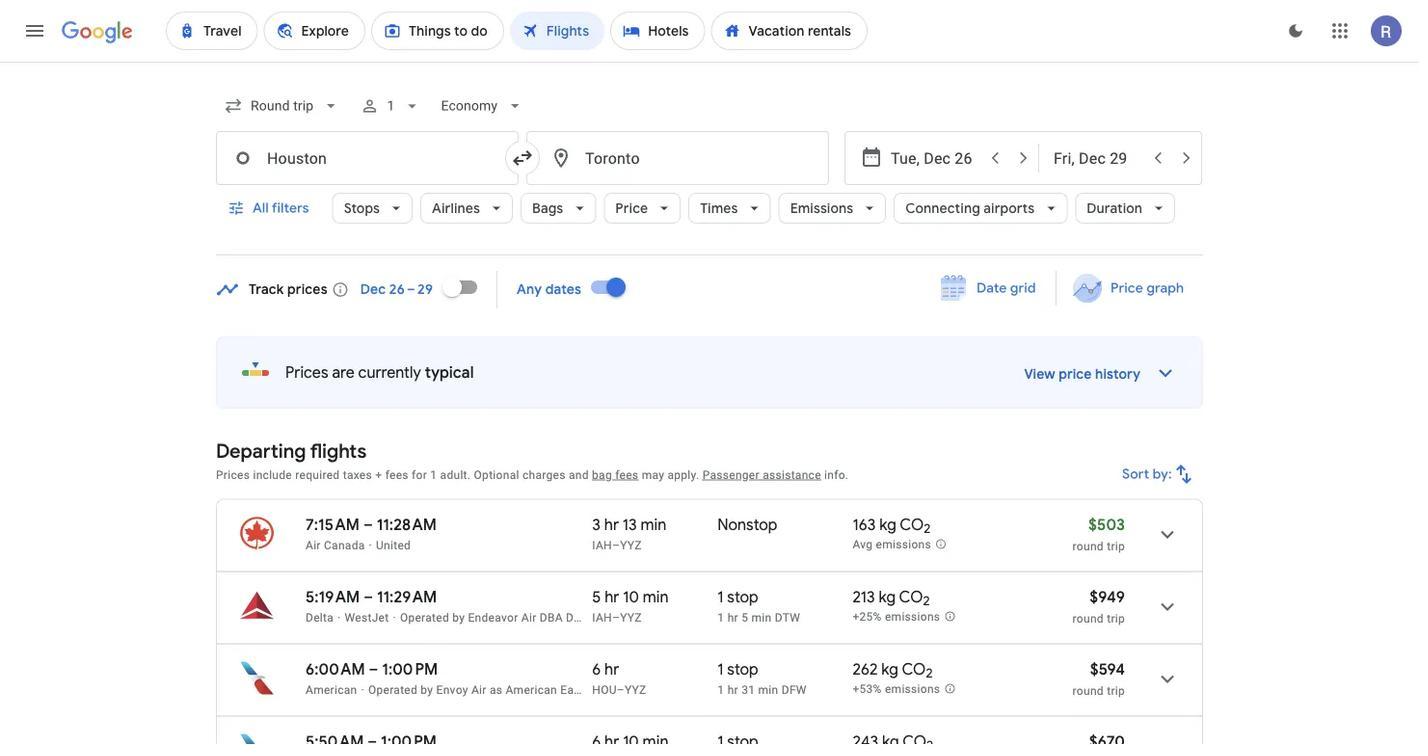 Task type: locate. For each thing, give the bounding box(es) containing it.
dfw
[[782, 683, 807, 697]]

1 trip from the top
[[1107, 539, 1125, 553]]

1 as from the left
[[490, 683, 503, 697]]

2 up +53% emissions
[[926, 665, 933, 682]]

bag
[[592, 468, 612, 482]]

1 vertical spatial iah
[[592, 611, 612, 624]]

0 horizontal spatial fees
[[385, 468, 409, 482]]

stop inside "1 stop 1 hr 31 min dfw"
[[727, 659, 759, 679]]

1 stop flight. element down eagle
[[718, 732, 759, 745]]

round for $594
[[1073, 684, 1104, 698]]

operated down '11:29 am'
[[400, 611, 449, 624]]

1 fees from the left
[[385, 468, 409, 482]]

connecting
[[905, 200, 980, 217]]

1 stop flight. element
[[718, 587, 759, 610], [718, 659, 759, 682], [718, 732, 759, 745]]

1 1 stop flight. element from the top
[[718, 587, 759, 610]]

$594
[[1090, 659, 1125, 679]]

2 vertical spatial 2
[[926, 665, 933, 682]]

0 horizontal spatial american
[[306, 683, 357, 697]]

all filters button
[[216, 185, 325, 231]]

5 left dtw
[[742, 611, 748, 624]]

yyz
[[620, 538, 642, 552], [620, 611, 642, 624], [625, 683, 647, 697]]

round inside $949 round trip
[[1073, 612, 1104, 625]]

hr left 31 on the right of the page
[[728, 683, 738, 697]]

5 left the 10
[[592, 587, 601, 607]]

–
[[363, 515, 373, 535], [612, 538, 620, 552], [364, 587, 373, 607], [612, 611, 620, 624], [369, 659, 378, 679], [617, 683, 625, 697]]

2 as from the left
[[649, 683, 662, 697]]

any dates
[[517, 281, 582, 298]]

2 vertical spatial round
[[1073, 684, 1104, 698]]

hr right 3
[[604, 515, 619, 535]]

6
[[592, 659, 601, 679]]

0 vertical spatial kg
[[879, 515, 896, 535]]

2
[[924, 521, 931, 537], [923, 593, 930, 610], [926, 665, 933, 682]]

+53% emissions
[[853, 683, 940, 696]]

layover (1 of 1) is a 1 hr 5 min layover at detroit metropolitan wayne county airport in detroit. element
[[718, 610, 843, 625]]

connecting airports
[[905, 200, 1035, 217]]

min right 13
[[641, 515, 667, 535]]

1 vertical spatial price
[[1111, 280, 1143, 297]]

min inside 1 stop 1 hr 5 min dtw
[[752, 611, 772, 624]]

min left dtw
[[752, 611, 772, 624]]

0 horizontal spatial envoy
[[436, 683, 468, 697]]

leaves george bush intercontinental airport at 7:15 am on tuesday, december 26 and arrives at toronto pearson international airport at 11:28 am on tuesday, december 26. element
[[306, 515, 437, 535]]

flight details. leaves george bush intercontinental airport at 7:15 am on tuesday, december 26 and arrives at toronto pearson international airport at 11:28 am on tuesday, december 26. image
[[1144, 511, 1191, 558]]

price
[[615, 200, 648, 217], [1111, 280, 1143, 297]]

1 horizontal spatial by
[[452, 611, 465, 624]]

total duration 6 hr 10 min. element
[[592, 732, 718, 745]]

min inside the 3 hr 13 min iah – yyz
[[641, 515, 667, 535]]

kg inside "163 kg co 2"
[[879, 515, 896, 535]]

air down endeavor
[[471, 683, 487, 697]]

airlines
[[432, 200, 480, 217]]

0 vertical spatial 2
[[924, 521, 931, 537]]

find the best price region
[[216, 264, 1203, 321]]

kg for 262
[[881, 659, 899, 679]]

yyz down the 10
[[620, 611, 642, 624]]

11:29 am
[[377, 587, 437, 607]]

2 vertical spatial yyz
[[625, 683, 647, 697]]

prices left are
[[285, 363, 328, 383]]

2 trip from the top
[[1107, 612, 1125, 625]]

7:15 am – 11:28 am
[[306, 515, 437, 535]]

1 stop flight. element down nonstop flight. element on the right bottom of the page
[[718, 587, 759, 610]]

2 iah from the top
[[592, 611, 612, 624]]

0 vertical spatial iah
[[592, 538, 612, 552]]

0 vertical spatial 5
[[592, 587, 601, 607]]

prices
[[287, 281, 328, 298]]

min right the 10
[[643, 587, 669, 607]]

prices for prices are currently typical
[[285, 363, 328, 383]]

by down arrival time: 1:00 pm. text box
[[421, 683, 433, 697]]

– inside the 3 hr 13 min iah – yyz
[[612, 538, 620, 552]]

1 vertical spatial trip
[[1107, 612, 1125, 625]]

1 vertical spatial emissions
[[885, 611, 940, 624]]

and
[[569, 468, 589, 482]]

american down 6:00 am
[[306, 683, 357, 697]]

stop up 31 on the right of the page
[[727, 659, 759, 679]]

iah inside 5 hr 10 min iah – yyz
[[592, 611, 612, 624]]

price button
[[604, 185, 681, 231]]

iah inside the 3 hr 13 min iah – yyz
[[592, 538, 612, 552]]

1 vertical spatial 2
[[923, 593, 930, 610]]

trip inside $594 round trip
[[1107, 684, 1125, 698]]

co for 163
[[900, 515, 924, 535]]

1 american from the left
[[306, 683, 357, 697]]

trip down $594 'text box' at the right of page
[[1107, 684, 1125, 698]]

all
[[253, 200, 269, 217]]

operated for operated by envoy air as american eagle, envoy air as american eagle
[[368, 683, 418, 697]]

1 horizontal spatial price
[[1111, 280, 1143, 297]]

co inside 262 kg co 2
[[902, 659, 926, 679]]

price inside "price graph" button
[[1111, 280, 1143, 297]]

min right 31 on the right of the page
[[758, 683, 779, 697]]

2 1 stop flight. element from the top
[[718, 659, 759, 682]]

avg
[[853, 538, 873, 552]]

2 up avg emissions on the bottom of the page
[[924, 521, 931, 537]]

air down total duration 6 hr. element
[[631, 683, 646, 697]]

view price history
[[1024, 365, 1141, 383]]

hr left the 10
[[605, 587, 619, 607]]

0 horizontal spatial as
[[490, 683, 503, 697]]

round inside $594 round trip
[[1073, 684, 1104, 698]]

yyz for 13
[[620, 538, 642, 552]]

envoy down 6
[[596, 683, 628, 697]]

2 fees from the left
[[615, 468, 639, 482]]

2 inside 213 kg co 2
[[923, 593, 930, 610]]

min inside 5 hr 10 min iah – yyz
[[643, 587, 669, 607]]

grid
[[1010, 280, 1036, 297]]

round for $503
[[1073, 539, 1104, 553]]

1 horizontal spatial 5
[[742, 611, 748, 624]]

stop inside 1 stop 1 hr 5 min dtw
[[727, 587, 759, 607]]

airlines button
[[420, 185, 513, 231]]

None text field
[[526, 131, 829, 185]]

0 horizontal spatial 5
[[592, 587, 601, 607]]

kg for 213
[[879, 587, 896, 607]]

emissions down "163 kg co 2"
[[876, 538, 931, 552]]

iah down 3
[[592, 538, 612, 552]]

as down endeavor
[[490, 683, 503, 697]]

kg for 163
[[879, 515, 896, 535]]

loading results progress bar
[[0, 62, 1419, 66]]

trip
[[1107, 539, 1125, 553], [1107, 612, 1125, 625], [1107, 684, 1125, 698]]

1 vertical spatial 5
[[742, 611, 748, 624]]

3 trip from the top
[[1107, 684, 1125, 698]]

2 vertical spatial 1 stop flight. element
[[718, 732, 759, 745]]

1 stop flight. element up eagle
[[718, 659, 759, 682]]

dtw
[[775, 611, 800, 624]]

american
[[306, 683, 357, 697], [506, 683, 557, 697], [665, 683, 717, 697]]

required
[[295, 468, 340, 482]]

yyz down 13
[[620, 538, 642, 552]]

departing flights
[[216, 439, 367, 463]]

envoy
[[436, 683, 468, 697], [596, 683, 628, 697]]

kg up avg emissions on the bottom of the page
[[879, 515, 896, 535]]

1 vertical spatial stop
[[727, 659, 759, 679]]

all filters
[[253, 200, 309, 217]]

co
[[900, 515, 924, 535], [899, 587, 923, 607], [902, 659, 926, 679]]

co up avg emissions on the bottom of the page
[[900, 515, 924, 535]]

prices for prices include required taxes + fees for 1 adult. optional charges and bag fees may apply. passenger assistance
[[216, 468, 250, 482]]

trip down $503 on the bottom of the page
[[1107, 539, 1125, 553]]

– down total duration 5 hr 10 min. element
[[612, 611, 620, 624]]

emissions down 262 kg co 2
[[885, 683, 940, 696]]

fees right "+"
[[385, 468, 409, 482]]

operated by endeavor air dba delta connection
[[400, 611, 659, 624]]

price left graph
[[1111, 280, 1143, 297]]

2 vertical spatial kg
[[881, 659, 899, 679]]

are
[[332, 363, 355, 383]]

2 horizontal spatial american
[[665, 683, 717, 697]]

as down total duration 6 hr. element
[[649, 683, 662, 697]]

1 vertical spatial kg
[[879, 587, 896, 607]]

2 inside 262 kg co 2
[[926, 665, 933, 682]]

0 vertical spatial trip
[[1107, 539, 1125, 553]]

swap origin and destination. image
[[511, 147, 534, 170]]

1 horizontal spatial as
[[649, 683, 662, 697]]

round down $503 on the bottom of the page
[[1073, 539, 1104, 553]]

leaves george bush intercontinental airport at 5:19 am on tuesday, december 26 and arrives at toronto pearson international airport at 11:29 am on tuesday, december 26. element
[[306, 587, 437, 607]]

american left the eagle,
[[506, 683, 557, 697]]

Departure time: 7:15 AM. text field
[[306, 515, 360, 535]]

1 stop from the top
[[727, 587, 759, 607]]

stops button
[[332, 185, 413, 231]]

round down $949 text field
[[1073, 612, 1104, 625]]

trip inside $503 round trip
[[1107, 539, 1125, 553]]

3 american from the left
[[665, 683, 717, 697]]

avg emissions
[[853, 538, 931, 552]]

0 vertical spatial 1 stop flight. element
[[718, 587, 759, 610]]

round
[[1073, 539, 1104, 553], [1073, 612, 1104, 625], [1073, 684, 1104, 698]]

Arrival time: 11:28 AM. text field
[[377, 515, 437, 535]]

1 vertical spatial co
[[899, 587, 923, 607]]

trip for $594
[[1107, 684, 1125, 698]]

1 vertical spatial operated
[[368, 683, 418, 697]]

2 for 213
[[923, 593, 930, 610]]

11:28 am
[[377, 515, 437, 535]]

hr inside 5 hr 10 min iah – yyz
[[605, 587, 619, 607]]

delta right dba
[[566, 611, 594, 624]]

hr right 6
[[605, 659, 619, 679]]

kg up +53% emissions
[[881, 659, 899, 679]]

include
[[253, 468, 292, 482]]

stop up layover (1 of 1) is a 1 hr 5 min layover at detroit metropolitan wayne county airport in detroit. element
[[727, 587, 759, 607]]

Departure time: 5:50 AM. text field
[[306, 732, 364, 745]]

co inside "163 kg co 2"
[[900, 515, 924, 535]]

bags button
[[521, 185, 596, 231]]

2 inside "163 kg co 2"
[[924, 521, 931, 537]]

1 horizontal spatial prices
[[285, 363, 328, 383]]

departing
[[216, 439, 306, 463]]

as
[[490, 683, 503, 697], [649, 683, 662, 697]]

1 vertical spatial 1 stop flight. element
[[718, 659, 759, 682]]

0 vertical spatial by
[[452, 611, 465, 624]]

0 horizontal spatial prices
[[216, 468, 250, 482]]

hr inside the 3 hr 13 min iah – yyz
[[604, 515, 619, 535]]

1 round from the top
[[1073, 539, 1104, 553]]

1 vertical spatial by
[[421, 683, 433, 697]]

0 vertical spatial prices
[[285, 363, 328, 383]]

0 vertical spatial price
[[615, 200, 648, 217]]

0 horizontal spatial delta
[[306, 611, 334, 624]]

hr for 6 hr
[[605, 659, 619, 679]]

0 vertical spatial operated
[[400, 611, 449, 624]]

hr left dtw
[[728, 611, 738, 624]]

3
[[592, 515, 601, 535]]

– down total duration 6 hr. element
[[617, 683, 625, 697]]

1 vertical spatial yyz
[[620, 611, 642, 624]]

0 vertical spatial emissions
[[876, 538, 931, 552]]

0 vertical spatial yyz
[[620, 538, 642, 552]]

price
[[1059, 365, 1092, 383]]

1 vertical spatial prices
[[216, 468, 250, 482]]

american down total duration 6 hr. element
[[665, 683, 717, 697]]

round down $594 'text box' at the right of page
[[1073, 684, 1104, 698]]

2 stop from the top
[[727, 659, 759, 679]]

0 horizontal spatial price
[[615, 200, 648, 217]]

sort by:
[[1123, 466, 1172, 483]]

track
[[249, 281, 284, 298]]

times button
[[689, 185, 771, 231]]

delta down 5:19 am text box
[[306, 611, 334, 624]]

2 vertical spatial co
[[902, 659, 926, 679]]

fees right bag on the bottom left of page
[[615, 468, 639, 482]]

yyz inside 5 hr 10 min iah – yyz
[[620, 611, 642, 624]]

5
[[592, 587, 601, 607], [742, 611, 748, 624]]

0 vertical spatial round
[[1073, 539, 1104, 553]]

iah right dba
[[592, 611, 612, 624]]

fees
[[385, 468, 409, 482], [615, 468, 639, 482]]

1 stop 1 hr 5 min dtw
[[718, 587, 800, 624]]

1 horizontal spatial american
[[506, 683, 557, 697]]

emissions
[[876, 538, 931, 552], [885, 611, 940, 624], [885, 683, 940, 696]]

0 vertical spatial stop
[[727, 587, 759, 607]]

hr inside 6 hr hou – yyz
[[605, 659, 619, 679]]

prices down the departing
[[216, 468, 250, 482]]

yyz down total duration 6 hr. element
[[625, 683, 647, 697]]

flight details. leaves george bush intercontinental airport at 5:19 am on tuesday, december 26 and arrives at toronto pearson international airport at 11:29 am on tuesday, december 26. image
[[1144, 584, 1191, 630]]

2 delta from the left
[[566, 611, 594, 624]]

0 horizontal spatial by
[[421, 683, 433, 697]]

0 vertical spatial co
[[900, 515, 924, 535]]

1 horizontal spatial delta
[[566, 611, 594, 624]]

operated
[[400, 611, 449, 624], [368, 683, 418, 697]]

None text field
[[216, 131, 519, 185]]

round inside $503 round trip
[[1073, 539, 1104, 553]]

kg inside 213 kg co 2
[[879, 587, 896, 607]]

co up +53% emissions
[[902, 659, 926, 679]]

layover (1 of 1) is a 1 hr 31 min layover at dallas/fort worth international airport in dallas. element
[[718, 682, 843, 698]]

yyz inside the 3 hr 13 min iah – yyz
[[620, 538, 642, 552]]

by left endeavor
[[452, 611, 465, 624]]

typical
[[425, 363, 474, 383]]

price graph
[[1111, 280, 1184, 297]]

any
[[517, 281, 542, 298]]

dates
[[545, 281, 582, 298]]

envoy down arrival time: 1:00 pm. text box
[[436, 683, 468, 697]]

1 vertical spatial round
[[1073, 612, 1104, 625]]

– inside 5 hr 10 min iah – yyz
[[612, 611, 620, 624]]

kg up +25% emissions
[[879, 587, 896, 607]]

3 round from the top
[[1073, 684, 1104, 698]]

iah for 3
[[592, 538, 612, 552]]

air
[[306, 538, 321, 552], [521, 611, 537, 624], [471, 683, 487, 697], [631, 683, 646, 697]]

duration button
[[1075, 185, 1175, 231]]

track prices
[[249, 281, 328, 298]]

price inside price popup button
[[615, 200, 648, 217]]

trip down $949 text field
[[1107, 612, 1125, 625]]

– down total duration 3 hr 13 min. element
[[612, 538, 620, 552]]

delta
[[306, 611, 334, 624], [566, 611, 594, 624]]

trip inside $949 round trip
[[1107, 612, 1125, 625]]

price for price graph
[[1111, 280, 1143, 297]]

airports
[[984, 200, 1035, 217]]

kg inside 262 kg co 2
[[881, 659, 899, 679]]

hr for 5 hr 10 min
[[605, 587, 619, 607]]

passenger assistance button
[[703, 468, 821, 482]]

2 vertical spatial trip
[[1107, 684, 1125, 698]]

2 round from the top
[[1073, 612, 1104, 625]]

1 horizontal spatial fees
[[615, 468, 639, 482]]

2 vertical spatial emissions
[[885, 683, 940, 696]]

None field
[[216, 89, 348, 123], [433, 89, 532, 123], [216, 89, 348, 123], [433, 89, 532, 123]]

prices include required taxes + fees for 1 adult. optional charges and bag fees may apply. passenger assistance
[[216, 468, 821, 482]]

min
[[641, 515, 667, 535], [643, 587, 669, 607], [752, 611, 772, 624], [758, 683, 779, 697]]

7:15 am
[[306, 515, 360, 535]]

1 horizontal spatial envoy
[[596, 683, 628, 697]]

Departure time: 6:00 AM. text field
[[306, 659, 365, 679]]

co up +25% emissions
[[899, 587, 923, 607]]

price right bags popup button
[[615, 200, 648, 217]]

5 inside 5 hr 10 min iah – yyz
[[592, 587, 601, 607]]

by
[[452, 611, 465, 624], [421, 683, 433, 697]]

26 – 29
[[389, 281, 433, 298]]

1 iah from the top
[[592, 538, 612, 552]]

None search field
[[216, 83, 1203, 256]]

co inside 213 kg co 2
[[899, 587, 923, 607]]

2 up +25% emissions
[[923, 593, 930, 610]]

round for $949
[[1073, 612, 1104, 625]]

$503
[[1089, 515, 1125, 535]]

+
[[375, 468, 382, 482]]

nonstop flight. element
[[718, 515, 778, 538]]

operated down arrival time: 1:00 pm. text box
[[368, 683, 418, 697]]

emissions down 213 kg co 2
[[885, 611, 940, 624]]



Task type: vqa. For each thing, say whether or not it's contained in the screenshot.
163 kg
yes



Task type: describe. For each thing, give the bounding box(es) containing it.
air canada
[[306, 538, 365, 552]]

prices are currently typical
[[285, 363, 474, 383]]

503 US dollars text field
[[1089, 515, 1125, 535]]

Departure text field
[[891, 132, 980, 184]]

price graph button
[[1060, 271, 1199, 306]]

13
[[623, 515, 637, 535]]

$503 round trip
[[1073, 515, 1125, 553]]

yyz inside 6 hr hou – yyz
[[625, 683, 647, 697]]

total duration 5 hr 10 min. element
[[592, 587, 718, 610]]

262
[[853, 659, 878, 679]]

operated for operated by endeavor air dba delta connection
[[400, 611, 449, 624]]

trip for $949
[[1107, 612, 1125, 625]]

– left the 1:00 pm
[[369, 659, 378, 679]]

change appearance image
[[1273, 8, 1319, 54]]

min inside "1 stop 1 hr 31 min dfw"
[[758, 683, 779, 697]]

iah for 5
[[592, 611, 612, 624]]

6:00 am – 1:00 pm
[[306, 659, 438, 679]]

262 kg co 2
[[853, 659, 933, 682]]

+25%
[[853, 611, 882, 624]]

1 stop flight. element for –
[[718, 659, 759, 682]]

flights
[[310, 439, 367, 463]]

departing flights main content
[[216, 264, 1203, 745]]

6:00 am
[[306, 659, 365, 679]]

bags
[[532, 200, 563, 217]]

emissions for 262
[[885, 683, 940, 696]]

5 inside 1 stop 1 hr 5 min dtw
[[742, 611, 748, 624]]

hr inside 1 stop 1 hr 5 min dtw
[[728, 611, 738, 624]]

10
[[623, 587, 639, 607]]

by for envoy
[[421, 683, 433, 697]]

213
[[853, 587, 875, 607]]

emissions for 163
[[876, 538, 931, 552]]

dec
[[360, 281, 386, 298]]

163
[[853, 515, 876, 535]]

Arrival time: 11:29 AM. text field
[[377, 587, 437, 607]]

Return text field
[[1054, 132, 1143, 184]]

hou
[[592, 683, 617, 697]]

eagle,
[[560, 683, 593, 697]]

5:19 am – 11:29 am
[[306, 587, 437, 607]]

3 1 stop flight. element from the top
[[718, 732, 759, 745]]

view
[[1024, 365, 1056, 383]]

date grid
[[977, 280, 1036, 297]]

hr inside "1 stop 1 hr 31 min dfw"
[[728, 683, 738, 697]]

hr for 3 hr 13 min
[[604, 515, 619, 535]]

by for endeavor
[[452, 611, 465, 624]]

Arrival time: 1:00 PM. text field
[[381, 732, 437, 745]]

filters
[[272, 200, 309, 217]]

operated by envoy air as american eagle, envoy air as american eagle
[[368, 683, 750, 697]]

yyz for 10
[[620, 611, 642, 624]]

total duration 6 hr. element
[[592, 659, 718, 682]]

2 for 163
[[924, 521, 931, 537]]

eagle
[[720, 683, 750, 697]]

taxes
[[343, 468, 372, 482]]

$594 round trip
[[1073, 659, 1125, 698]]

currently
[[358, 363, 421, 383]]

5 hr 10 min iah – yyz
[[592, 587, 669, 624]]

passenger
[[703, 468, 760, 482]]

2 envoy from the left
[[596, 683, 628, 697]]

flight details. leaves william p. hobby airport at 6:00 am on tuesday, december 26 and arrives at toronto pearson international airport at 1:00 pm on tuesday, december 26. image
[[1144, 656, 1191, 702]]

1 stop flight. element for min
[[718, 587, 759, 610]]

1 delta from the left
[[306, 611, 334, 624]]

westjet
[[345, 611, 389, 624]]

for
[[412, 468, 427, 482]]

none search field containing all filters
[[216, 83, 1203, 256]]

1:00 pm
[[382, 659, 438, 679]]

1 envoy from the left
[[436, 683, 468, 697]]

163 kg co 2
[[853, 515, 931, 537]]

Arrival time: 1:00 PM. text field
[[382, 659, 438, 679]]

date grid button
[[927, 271, 1052, 306]]

times
[[700, 200, 738, 217]]

dec 26 – 29
[[360, 281, 433, 298]]

$949
[[1090, 587, 1125, 607]]

5:19 am
[[306, 587, 360, 607]]

view price history image
[[1143, 350, 1189, 396]]

trip for $503
[[1107, 539, 1125, 553]]

emissions for 213
[[885, 611, 940, 624]]

dba
[[540, 611, 563, 624]]

stop for min
[[727, 587, 759, 607]]

price for price
[[615, 200, 648, 217]]

connecting airports button
[[894, 185, 1068, 231]]

949 US dollars text field
[[1090, 587, 1125, 607]]

emissions
[[790, 200, 853, 217]]

assistance
[[763, 468, 821, 482]]

optional
[[474, 468, 519, 482]]

leaves george bush intercontinental airport at 5:50 am on tuesday, december 26 and arrives at toronto pearson international airport at 1:00 pm on tuesday, december 26. element
[[306, 732, 437, 745]]

emissions button
[[779, 185, 886, 231]]

learn more about tracked prices image
[[331, 281, 349, 298]]

co for 262
[[902, 659, 926, 679]]

may
[[642, 468, 664, 482]]

stop for –
[[727, 659, 759, 679]]

by:
[[1153, 466, 1172, 483]]

– up westjet
[[364, 587, 373, 607]]

leaves william p. hobby airport at 6:00 am on tuesday, december 26 and arrives at toronto pearson international airport at 1:00 pm on tuesday, december 26. element
[[306, 659, 438, 679]]

1 stop 1 hr 31 min dfw
[[718, 659, 807, 697]]

1 button
[[352, 83, 429, 129]]

history
[[1095, 365, 1141, 383]]

2 american from the left
[[506, 683, 557, 697]]

main menu image
[[23, 19, 46, 42]]

213 kg co 2
[[853, 587, 930, 610]]

2 for 262
[[926, 665, 933, 682]]

air down 7:15 am
[[306, 538, 321, 552]]

6 hr hou – yyz
[[592, 659, 647, 697]]

– up canada
[[363, 515, 373, 535]]

594 US dollars text field
[[1090, 659, 1125, 679]]

sort by: button
[[1115, 451, 1203, 498]]

charges
[[523, 468, 566, 482]]

co for 213
[[899, 587, 923, 607]]

670 US dollars text field
[[1089, 732, 1125, 745]]

air left dba
[[521, 611, 537, 624]]

31
[[742, 683, 755, 697]]

Departure time: 5:19 AM. text field
[[306, 587, 360, 607]]

stops
[[344, 200, 380, 217]]

+53%
[[853, 683, 882, 696]]

adult.
[[440, 468, 471, 482]]

duration
[[1087, 200, 1143, 217]]

apply.
[[668, 468, 699, 482]]

total duration 3 hr 13 min. element
[[592, 515, 718, 538]]

united
[[376, 538, 411, 552]]

+25% emissions
[[853, 611, 940, 624]]

endeavor
[[468, 611, 518, 624]]

– inside 6 hr hou – yyz
[[617, 683, 625, 697]]

$949 round trip
[[1073, 587, 1125, 625]]

sort
[[1123, 466, 1150, 483]]

date
[[977, 280, 1007, 297]]

graph
[[1146, 280, 1184, 297]]

1 inside popup button
[[387, 98, 395, 114]]

canada
[[324, 538, 365, 552]]



